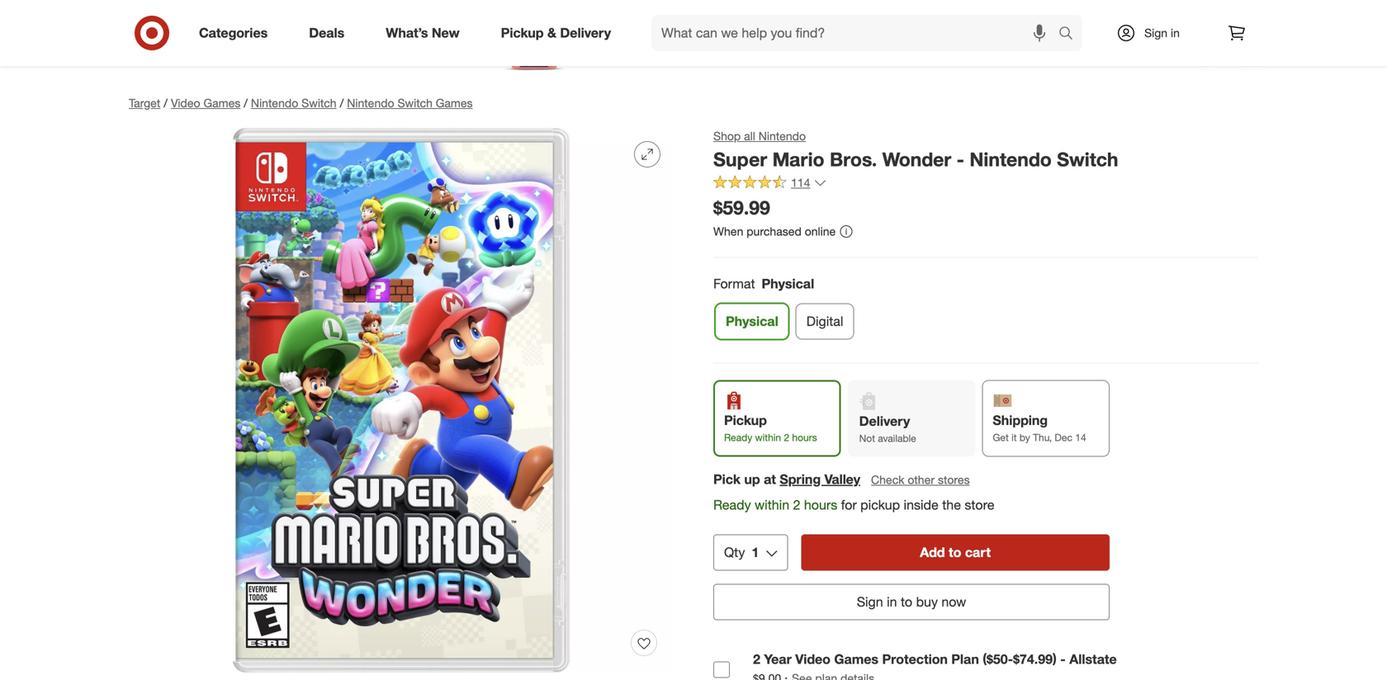 Task type: vqa. For each thing, say whether or not it's contained in the screenshot.
Pick
yes



Task type: locate. For each thing, give the bounding box(es) containing it.
0 vertical spatial 2
[[784, 431, 790, 444]]

1 vertical spatial video
[[796, 652, 831, 668]]

1 vertical spatial pickup
[[724, 412, 767, 429]]

2 horizontal spatial games
[[835, 652, 879, 668]]

- right the $74.99)
[[1061, 652, 1066, 668]]

1 horizontal spatial sign
[[1145, 26, 1168, 40]]

1 vertical spatial hours
[[805, 497, 838, 513]]

to
[[949, 545, 962, 561], [901, 594, 913, 610]]

hours up spring on the bottom right of page
[[793, 431, 818, 444]]

in inside sign in 'link'
[[1171, 26, 1180, 40]]

0 vertical spatial video
[[171, 96, 200, 110]]

1 vertical spatial 2
[[793, 497, 801, 513]]

0 vertical spatial within
[[755, 431, 782, 444]]

physical up the physical link
[[762, 276, 815, 292]]

0 vertical spatial hours
[[793, 431, 818, 444]]

physical down format physical
[[726, 313, 779, 329]]

games
[[204, 96, 241, 110], [436, 96, 473, 110], [835, 652, 879, 668]]

1 horizontal spatial delivery
[[860, 413, 911, 429]]

within
[[755, 431, 782, 444], [755, 497, 790, 513]]

hours down "spring valley" button
[[805, 497, 838, 513]]

ready
[[724, 431, 753, 444], [714, 497, 751, 513]]

to right 'add'
[[949, 545, 962, 561]]

1 horizontal spatial in
[[1171, 26, 1180, 40]]

2 vertical spatial 2
[[753, 652, 761, 668]]

0 horizontal spatial /
[[164, 96, 168, 110]]

/ right the target link
[[164, 96, 168, 110]]

0 horizontal spatial -
[[957, 148, 965, 171]]

0 vertical spatial delivery
[[560, 25, 611, 41]]

0 vertical spatial -
[[957, 148, 965, 171]]

spring valley button
[[780, 470, 861, 489]]

target
[[129, 96, 160, 110]]

2 left year
[[753, 652, 761, 668]]

video
[[171, 96, 200, 110], [796, 652, 831, 668]]

-
[[957, 148, 965, 171], [1061, 652, 1066, 668]]

114 link
[[714, 175, 827, 194]]

physical
[[762, 276, 815, 292], [726, 313, 779, 329]]

deals link
[[295, 15, 365, 51]]

1 vertical spatial in
[[887, 594, 898, 610]]

bros.
[[830, 148, 878, 171]]

sign in to buy now
[[857, 594, 967, 610]]

$74.99)
[[1014, 652, 1057, 668]]

0 vertical spatial ready
[[724, 431, 753, 444]]

sign inside sign in to buy now "button"
[[857, 594, 884, 610]]

2
[[784, 431, 790, 444], [793, 497, 801, 513], [753, 652, 761, 668]]

nintendo
[[251, 96, 298, 110], [347, 96, 395, 110], [759, 129, 806, 143], [970, 148, 1052, 171]]

1 horizontal spatial switch
[[398, 96, 433, 110]]

games down the new
[[436, 96, 473, 110]]

pickup inside pickup ready within 2 hours
[[724, 412, 767, 429]]

what's
[[386, 25, 428, 41]]

thu,
[[1034, 431, 1052, 444]]

0 vertical spatial physical
[[762, 276, 815, 292]]

0 horizontal spatial in
[[887, 594, 898, 610]]

switch inside 'shop all nintendo super mario bros. wonder - nintendo switch'
[[1057, 148, 1119, 171]]

None checkbox
[[714, 662, 730, 679]]

for
[[841, 497, 857, 513]]

nintendo switch games link
[[347, 96, 473, 110]]

1 horizontal spatial video
[[796, 652, 831, 668]]

mario
[[773, 148, 825, 171]]

114
[[791, 176, 811, 190]]

1 horizontal spatial /
[[244, 96, 248, 110]]

delivery right the &
[[560, 25, 611, 41]]

sign
[[1145, 26, 1168, 40], [857, 594, 884, 610]]

pickup
[[501, 25, 544, 41], [724, 412, 767, 429]]

switch
[[302, 96, 337, 110], [398, 96, 433, 110], [1057, 148, 1119, 171]]

in inside sign in to buy now "button"
[[887, 594, 898, 610]]

0 horizontal spatial to
[[901, 594, 913, 610]]

2 horizontal spatial /
[[340, 96, 344, 110]]

14
[[1076, 431, 1087, 444]]

1 horizontal spatial 2
[[784, 431, 790, 444]]

qty
[[724, 545, 745, 561]]

1 horizontal spatial pickup
[[724, 412, 767, 429]]

2 within from the top
[[755, 497, 790, 513]]

sign inside sign in 'link'
[[1145, 26, 1168, 40]]

games down 'categories'
[[204, 96, 241, 110]]

hours
[[793, 431, 818, 444], [805, 497, 838, 513]]

valley
[[825, 472, 861, 488]]

qty 1
[[724, 545, 759, 561]]

0 horizontal spatial games
[[204, 96, 241, 110]]

- right wonder
[[957, 148, 965, 171]]

games left protection
[[835, 652, 879, 668]]

0 vertical spatial sign
[[1145, 26, 1168, 40]]

what's new link
[[372, 15, 480, 51]]

($50-
[[983, 652, 1014, 668]]

0 horizontal spatial sign
[[857, 594, 884, 610]]

- inside 'shop all nintendo super mario bros. wonder - nintendo switch'
[[957, 148, 965, 171]]

group
[[712, 275, 1259, 346]]

2 / from the left
[[244, 96, 248, 110]]

delivery not available
[[860, 413, 917, 445]]

1 vertical spatial sign
[[857, 594, 884, 610]]

0 horizontal spatial delivery
[[560, 25, 611, 41]]

1 vertical spatial within
[[755, 497, 790, 513]]

year
[[764, 652, 792, 668]]

0 vertical spatial pickup
[[501, 25, 544, 41]]

search
[[1052, 26, 1091, 43]]

1 horizontal spatial to
[[949, 545, 962, 561]]

delivery
[[560, 25, 611, 41], [860, 413, 911, 429]]

games for target
[[204, 96, 241, 110]]

available
[[878, 432, 917, 445]]

0 vertical spatial in
[[1171, 26, 1180, 40]]

switch for games
[[398, 96, 433, 110]]

add to cart
[[920, 545, 991, 561]]

video right target
[[171, 96, 200, 110]]

pickup up up
[[724, 412, 767, 429]]

in for sign in
[[1171, 26, 1180, 40]]

within down at
[[755, 497, 790, 513]]

now
[[942, 594, 967, 610]]

0 horizontal spatial video
[[171, 96, 200, 110]]

by
[[1020, 431, 1031, 444]]

digital link
[[796, 303, 855, 340]]

wonder
[[883, 148, 952, 171]]

/
[[164, 96, 168, 110], [244, 96, 248, 110], [340, 96, 344, 110]]

2 up pick up at spring valley
[[784, 431, 790, 444]]

0 horizontal spatial pickup
[[501, 25, 544, 41]]

2 down spring on the bottom right of page
[[793, 497, 801, 513]]

0 vertical spatial to
[[949, 545, 962, 561]]

in for sign in to buy now
[[887, 594, 898, 610]]

1 vertical spatial physical
[[726, 313, 779, 329]]

2 horizontal spatial switch
[[1057, 148, 1119, 171]]

1 vertical spatial to
[[901, 594, 913, 610]]

advertisement region
[[116, 39, 1272, 78]]

plan
[[952, 652, 980, 668]]

within up at
[[755, 431, 782, 444]]

2 year video games protection plan ($50-$74.99) - allstate
[[753, 652, 1117, 668]]

1 vertical spatial delivery
[[860, 413, 911, 429]]

ready down 'pick'
[[714, 497, 751, 513]]

in
[[1171, 26, 1180, 40], [887, 594, 898, 610]]

/ right nintendo switch link
[[340, 96, 344, 110]]

shipping
[[993, 412, 1048, 429]]

categories
[[199, 25, 268, 41]]

pickup left the &
[[501, 25, 544, 41]]

dec
[[1055, 431, 1073, 444]]

1 vertical spatial -
[[1061, 652, 1066, 668]]

target / video games / nintendo switch / nintendo switch games
[[129, 96, 473, 110]]

1 within from the top
[[755, 431, 782, 444]]

to left buy
[[901, 594, 913, 610]]

/ right video games link
[[244, 96, 248, 110]]

ready up 'pick'
[[724, 431, 753, 444]]

sign in to buy now button
[[714, 584, 1110, 621]]

delivery up the available
[[860, 413, 911, 429]]

pick up at spring valley
[[714, 472, 861, 488]]

video right year
[[796, 652, 831, 668]]



Task type: describe. For each thing, give the bounding box(es) containing it.
pickup ready within 2 hours
[[724, 412, 818, 444]]

delivery inside delivery not available
[[860, 413, 911, 429]]

1 vertical spatial ready
[[714, 497, 751, 513]]

store
[[965, 497, 995, 513]]

allstate
[[1070, 652, 1117, 668]]

to inside button
[[949, 545, 962, 561]]

all
[[744, 129, 756, 143]]

video for /
[[171, 96, 200, 110]]

buy
[[917, 594, 938, 610]]

games for 2
[[835, 652, 879, 668]]

super
[[714, 148, 768, 171]]

check
[[872, 473, 905, 487]]

format physical
[[714, 276, 815, 292]]

pickup for &
[[501, 25, 544, 41]]

categories link
[[185, 15, 288, 51]]

$59.99
[[714, 196, 771, 220]]

stores
[[938, 473, 970, 487]]

video for year
[[796, 652, 831, 668]]

sign in
[[1145, 26, 1180, 40]]

delivery inside pickup & delivery link
[[560, 25, 611, 41]]

super mario bros. wonder - nintendo switch, 1 of 15 image
[[129, 128, 674, 673]]

1 / from the left
[[164, 96, 168, 110]]

up
[[745, 472, 761, 488]]

2 inside pickup ready within 2 hours
[[784, 431, 790, 444]]

1 horizontal spatial -
[[1061, 652, 1066, 668]]

sign for sign in
[[1145, 26, 1168, 40]]

within inside pickup ready within 2 hours
[[755, 431, 782, 444]]

purchased
[[747, 224, 802, 239]]

not
[[860, 432, 876, 445]]

physical link
[[715, 303, 789, 340]]

when
[[714, 224, 744, 239]]

it
[[1012, 431, 1017, 444]]

pickup
[[861, 497, 901, 513]]

cart
[[966, 545, 991, 561]]

shipping get it by thu, dec 14
[[993, 412, 1087, 444]]

other
[[908, 473, 935, 487]]

target link
[[129, 96, 160, 110]]

2 horizontal spatial 2
[[793, 497, 801, 513]]

0 horizontal spatial 2
[[753, 652, 761, 668]]

nintendo switch link
[[251, 96, 337, 110]]

format
[[714, 276, 755, 292]]

at
[[764, 472, 776, 488]]

online
[[805, 224, 836, 239]]

digital
[[807, 313, 844, 329]]

pick
[[714, 472, 741, 488]]

get
[[993, 431, 1009, 444]]

video games link
[[171, 96, 241, 110]]

pickup for ready
[[724, 412, 767, 429]]

check other stores button
[[871, 471, 971, 489]]

new
[[432, 25, 460, 41]]

ready within 2 hours for pickup inside the store
[[714, 497, 995, 513]]

inside
[[904, 497, 939, 513]]

1 horizontal spatial games
[[436, 96, 473, 110]]

sign in link
[[1103, 15, 1206, 51]]

sign for sign in to buy now
[[857, 594, 884, 610]]

ready inside pickup ready within 2 hours
[[724, 431, 753, 444]]

protection
[[883, 652, 948, 668]]

to inside "button"
[[901, 594, 913, 610]]

deals
[[309, 25, 345, 41]]

spring
[[780, 472, 821, 488]]

what's new
[[386, 25, 460, 41]]

add
[[920, 545, 946, 561]]

when purchased online
[[714, 224, 836, 239]]

What can we help you find? suggestions appear below search field
[[652, 15, 1063, 51]]

shop
[[714, 129, 741, 143]]

search button
[[1052, 15, 1091, 55]]

shop all nintendo super mario bros. wonder - nintendo switch
[[714, 129, 1119, 171]]

the
[[943, 497, 962, 513]]

switch for super
[[1057, 148, 1119, 171]]

0 horizontal spatial switch
[[302, 96, 337, 110]]

pickup & delivery
[[501, 25, 611, 41]]

pickup & delivery link
[[487, 15, 632, 51]]

add to cart button
[[802, 535, 1110, 571]]

&
[[548, 25, 557, 41]]

hours inside pickup ready within 2 hours
[[793, 431, 818, 444]]

3 / from the left
[[340, 96, 344, 110]]

group containing format
[[712, 275, 1259, 346]]

1
[[752, 545, 759, 561]]

check other stores
[[872, 473, 970, 487]]



